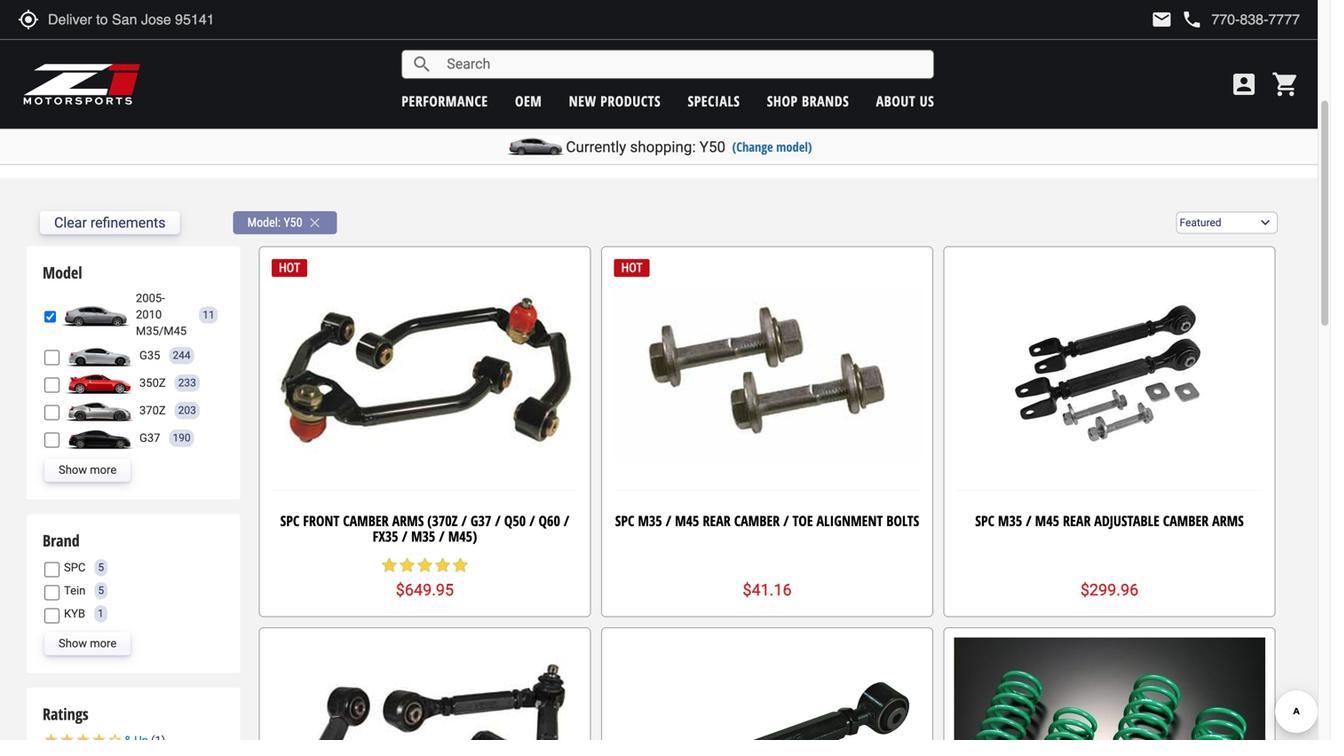 Task type: vqa. For each thing, say whether or not it's contained in the screenshot.
"Parts"
no



Task type: describe. For each thing, give the bounding box(es) containing it.
show more button for brand
[[44, 633, 131, 656]]

0 horizontal spatial g37
[[139, 432, 160, 445]]

m45 for adjustable
[[1036, 512, 1060, 531]]

mail
[[1152, 9, 1173, 30]]

3 star from the left
[[416, 557, 434, 575]]

about us link
[[877, 92, 935, 111]]

clear refinements
[[54, 215, 166, 231]]

(change model) link
[[733, 138, 813, 155]]

mail link
[[1152, 9, 1173, 30]]

model)
[[777, 138, 813, 155]]

show more for model
[[59, 464, 117, 477]]

phone
[[1182, 9, 1203, 30]]

shop brands
[[767, 92, 850, 111]]

camber inside spc front camber arms (370z / g37 / q50 / q60 / fx35 / m35 / m45)
[[343, 512, 389, 531]]

spc m35 / m45 rear adjustable camber arms
[[976, 512, 1245, 531]]

brand
[[43, 530, 80, 552]]

m35 for spc m35 / m45 rear camber / toe alignment bolts
[[638, 512, 663, 531]]

5 star from the left
[[452, 557, 470, 575]]

model
[[43, 262, 82, 284]]

2 star from the left
[[398, 557, 416, 575]]

model: y50 close
[[247, 215, 323, 231]]

infiniti g35 coupe sedan v35 v36 skyline 2003 2004 2005 2006 2007 2008 3.5l vq35de revup rev up vq35hr z1 motorsports image
[[64, 345, 135, 368]]

shopping_cart link
[[1268, 70, 1301, 99]]

1
[[98, 608, 104, 621]]

nissan 370z z34 2009 2010 2011 2012 2013 2014 2015 2016 2017 2018 2019 3.7l vq37vhr vhr nismo z1 motorsports image
[[64, 400, 135, 423]]

new
[[569, 92, 597, 111]]

rear for adjustable
[[1063, 512, 1091, 531]]

shop brands link
[[767, 92, 850, 111]]

244
[[173, 350, 191, 362]]

adjustable
[[1095, 512, 1160, 531]]

2005- 2010 m35/m45
[[136, 292, 187, 338]]

clear
[[54, 215, 87, 231]]

(change
[[733, 138, 774, 155]]

clear refinements button
[[40, 211, 180, 234]]

my_location
[[18, 9, 39, 30]]

spc m35 / m45 rear camber / toe alignment bolts
[[615, 512, 920, 531]]

null image
[[60, 304, 131, 327]]

3 camber from the left
[[1164, 512, 1209, 531]]

us
[[920, 92, 935, 111]]

about
[[877, 92, 916, 111]]

nissan 350z z33 2003 2004 2005 2006 2007 2008 2009 vq35de 3.5l revup rev up vq35hr nismo z1 motorsports image
[[64, 372, 135, 395]]

alignment
[[817, 512, 883, 531]]

4 star from the left
[[434, 557, 452, 575]]

11
[[203, 309, 215, 321]]

brands
[[802, 92, 850, 111]]

z1 motorsports logo image
[[22, 62, 142, 107]]

350z
[[139, 377, 166, 390]]

233
[[178, 377, 196, 390]]

Search search field
[[433, 51, 934, 78]]

about us
[[877, 92, 935, 111]]

203
[[178, 405, 196, 417]]

370z
[[139, 404, 166, 418]]

performance
[[402, 92, 488, 111]]

account_box link
[[1226, 70, 1263, 99]]

2 arms from the left
[[1213, 512, 1245, 531]]

specials
[[688, 92, 740, 111]]

products
[[601, 92, 661, 111]]

2 camber from the left
[[735, 512, 780, 531]]

m35 for spc m35 / m45 rear adjustable camber arms
[[999, 512, 1023, 531]]

spc for spc m35 / m45 rear camber / toe alignment bolts
[[615, 512, 635, 531]]

spc for spc m35 / m45 rear adjustable camber arms
[[976, 512, 995, 531]]

m45)
[[448, 527, 477, 546]]

0 vertical spatial y50
[[700, 138, 726, 156]]

show for model
[[59, 464, 87, 477]]

model:
[[247, 215, 281, 230]]

toe
[[793, 512, 813, 531]]



Task type: locate. For each thing, give the bounding box(es) containing it.
1 vertical spatial y50
[[284, 215, 303, 230]]

1 horizontal spatial m45
[[1036, 512, 1060, 531]]

(370z
[[428, 512, 458, 531]]

more down infiniti g37 coupe sedan convertible v36 cv36 hv36 skyline 2008 2009 2010 2011 2012 2013 3.7l vq37vhr z1 motorsports image
[[90, 464, 117, 477]]

g37 inside spc front camber arms (370z / g37 / q50 / q60 / fx35 / m35 / m45)
[[471, 512, 492, 531]]

more for model
[[90, 464, 117, 477]]

show more down infiniti g37 coupe sedan convertible v36 cv36 hv36 skyline 2008 2009 2010 2011 2012 2013 3.7l vq37vhr z1 motorsports image
[[59, 464, 117, 477]]

2 horizontal spatial m35
[[999, 512, 1023, 531]]

1 more from the top
[[90, 464, 117, 477]]

1 show more from the top
[[59, 464, 117, 477]]

2 5 from the top
[[98, 585, 104, 598]]

show for brand
[[59, 637, 87, 651]]

show down kyb
[[59, 637, 87, 651]]

show more button down 1
[[44, 633, 131, 656]]

1 vertical spatial show
[[59, 637, 87, 651]]

0 horizontal spatial y50
[[284, 215, 303, 230]]

1 horizontal spatial rear
[[1063, 512, 1091, 531]]

y50
[[700, 138, 726, 156], [284, 215, 303, 230]]

0 vertical spatial show
[[59, 464, 87, 477]]

$41.16
[[743, 582, 792, 600]]

show more button
[[44, 459, 131, 482], [44, 633, 131, 656]]

1 rear from the left
[[703, 512, 731, 531]]

$649.95
[[396, 582, 454, 600]]

spc front camber arms (370z / g37 / q50 / q60 / fx35 / m35 / m45)
[[280, 512, 570, 546]]

y50 left (change
[[700, 138, 726, 156]]

0 horizontal spatial m45
[[675, 512, 700, 531]]

spc right "bolts"
[[976, 512, 995, 531]]

search
[[412, 54, 433, 75]]

0 vertical spatial show more button
[[44, 459, 131, 482]]

rear left toe
[[703, 512, 731, 531]]

2 more from the top
[[90, 637, 117, 651]]

spc inside spc front camber arms (370z / g37 / q50 / q60 / fx35 / m35 / m45)
[[280, 512, 300, 531]]

1 vertical spatial show more
[[59, 637, 117, 651]]

more
[[90, 464, 117, 477], [90, 637, 117, 651]]

performance link
[[402, 92, 488, 111]]

/
[[462, 512, 467, 531], [495, 512, 501, 531], [530, 512, 535, 531], [564, 512, 570, 531], [666, 512, 672, 531], [784, 512, 789, 531], [1026, 512, 1032, 531], [402, 527, 408, 546], [439, 527, 445, 546]]

camber left toe
[[735, 512, 780, 531]]

arms inside spc front camber arms (370z / g37 / q50 / q60 / fx35 / m35 / m45)
[[392, 512, 424, 531]]

g37
[[139, 432, 160, 445], [471, 512, 492, 531]]

spc right q60
[[615, 512, 635, 531]]

rear for camber
[[703, 512, 731, 531]]

0 horizontal spatial m35
[[411, 527, 436, 546]]

None checkbox
[[44, 378, 60, 393], [44, 405, 60, 420], [44, 586, 60, 601], [44, 378, 60, 393], [44, 405, 60, 420], [44, 586, 60, 601]]

shopping:
[[630, 138, 696, 156]]

star
[[381, 557, 398, 575], [398, 557, 416, 575], [416, 557, 434, 575], [434, 557, 452, 575], [452, 557, 470, 575]]

shopping_cart
[[1272, 70, 1301, 99]]

show down infiniti g37 coupe sedan convertible v36 cv36 hv36 skyline 2008 2009 2010 2011 2012 2013 3.7l vq37vhr z1 motorsports image
[[59, 464, 87, 477]]

shop
[[767, 92, 798, 111]]

camber right front
[[343, 512, 389, 531]]

kyb
[[64, 608, 85, 621]]

spc
[[280, 512, 300, 531], [615, 512, 635, 531], [976, 512, 995, 531], [64, 561, 86, 575]]

currently
[[566, 138, 627, 156]]

0 vertical spatial show more
[[59, 464, 117, 477]]

spc up tein
[[64, 561, 86, 575]]

m35
[[638, 512, 663, 531], [999, 512, 1023, 531], [411, 527, 436, 546]]

show more for brand
[[59, 637, 117, 651]]

2 show more from the top
[[59, 637, 117, 651]]

0 horizontal spatial camber
[[343, 512, 389, 531]]

more down 1
[[90, 637, 117, 651]]

None checkbox
[[44, 310, 56, 325], [44, 350, 60, 365], [44, 433, 60, 448], [44, 563, 60, 578], [44, 609, 60, 624], [44, 310, 56, 325], [44, 350, 60, 365], [44, 433, 60, 448], [44, 563, 60, 578], [44, 609, 60, 624]]

spc left front
[[280, 512, 300, 531]]

1 horizontal spatial camber
[[735, 512, 780, 531]]

$299.96
[[1081, 582, 1139, 600]]

oem
[[515, 92, 542, 111]]

rear
[[703, 512, 731, 531], [1063, 512, 1091, 531]]

2005-
[[136, 292, 165, 305]]

front
[[303, 512, 340, 531]]

q60
[[539, 512, 560, 531]]

refinements
[[90, 215, 166, 231]]

phone link
[[1182, 9, 1301, 30]]

currently shopping: y50 (change model)
[[566, 138, 813, 156]]

0 vertical spatial 5
[[98, 562, 104, 575]]

star star star star star $649.95
[[381, 557, 470, 600]]

ratings
[[43, 704, 89, 726]]

1 camber from the left
[[343, 512, 389, 531]]

2010
[[136, 308, 162, 322]]

new products link
[[569, 92, 661, 111]]

show
[[59, 464, 87, 477], [59, 637, 87, 651]]

bolts
[[887, 512, 920, 531]]

g35
[[139, 349, 160, 362]]

fx35
[[373, 527, 399, 546]]

5 for spc
[[98, 562, 104, 575]]

y50 left 'close'
[[284, 215, 303, 230]]

1 m45 from the left
[[675, 512, 700, 531]]

1 horizontal spatial y50
[[700, 138, 726, 156]]

show more button down infiniti g37 coupe sedan convertible v36 cv36 hv36 skyline 2008 2009 2010 2011 2012 2013 3.7l vq37vhr z1 motorsports image
[[44, 459, 131, 482]]

new products
[[569, 92, 661, 111]]

g37 left q50
[[471, 512, 492, 531]]

show more
[[59, 464, 117, 477], [59, 637, 117, 651]]

1 vertical spatial g37
[[471, 512, 492, 531]]

m45
[[675, 512, 700, 531], [1036, 512, 1060, 531]]

more for brand
[[90, 637, 117, 651]]

rear left adjustable
[[1063, 512, 1091, 531]]

spc for spc front camber arms (370z / g37 / q50 / q60 / fx35 / m35 / m45)
[[280, 512, 300, 531]]

2 horizontal spatial camber
[[1164, 512, 1209, 531]]

1 show from the top
[[59, 464, 87, 477]]

account_box
[[1231, 70, 1259, 99]]

5 for tein
[[98, 585, 104, 598]]

1 vertical spatial show more button
[[44, 633, 131, 656]]

2 show from the top
[[59, 637, 87, 651]]

show more down 1
[[59, 637, 117, 651]]

0 vertical spatial more
[[90, 464, 117, 477]]

1 horizontal spatial m35
[[638, 512, 663, 531]]

0 vertical spatial g37
[[139, 432, 160, 445]]

show more button for model
[[44, 459, 131, 482]]

infiniti g37 coupe sedan convertible v36 cv36 hv36 skyline 2008 2009 2010 2011 2012 2013 3.7l vq37vhr z1 motorsports image
[[64, 427, 135, 450]]

m35/m45
[[136, 325, 187, 338]]

1 show more button from the top
[[44, 459, 131, 482]]

2 show more button from the top
[[44, 633, 131, 656]]

q50
[[504, 512, 526, 531]]

y50 inside model: y50 close
[[284, 215, 303, 230]]

m45 for camber
[[675, 512, 700, 531]]

5
[[98, 562, 104, 575], [98, 585, 104, 598]]

g37 down 370z in the left of the page
[[139, 432, 160, 445]]

1 5 from the top
[[98, 562, 104, 575]]

2 m45 from the left
[[1036, 512, 1060, 531]]

1 horizontal spatial g37
[[471, 512, 492, 531]]

oem link
[[515, 92, 542, 111]]

1 vertical spatial 5
[[98, 585, 104, 598]]

mail phone
[[1152, 9, 1203, 30]]

1 star from the left
[[381, 557, 398, 575]]

camber right adjustable
[[1164, 512, 1209, 531]]

close
[[307, 215, 323, 231]]

1 arms from the left
[[392, 512, 424, 531]]

1 vertical spatial more
[[90, 637, 117, 651]]

camber
[[343, 512, 389, 531], [735, 512, 780, 531], [1164, 512, 1209, 531]]

1 horizontal spatial arms
[[1213, 512, 1245, 531]]

specials link
[[688, 92, 740, 111]]

2 rear from the left
[[1063, 512, 1091, 531]]

0 horizontal spatial arms
[[392, 512, 424, 531]]

0 horizontal spatial rear
[[703, 512, 731, 531]]

m35 inside spc front camber arms (370z / g37 / q50 / q60 / fx35 / m35 / m45)
[[411, 527, 436, 546]]

tein
[[64, 585, 86, 598]]

arms
[[392, 512, 424, 531], [1213, 512, 1245, 531]]

190
[[173, 432, 191, 445]]



